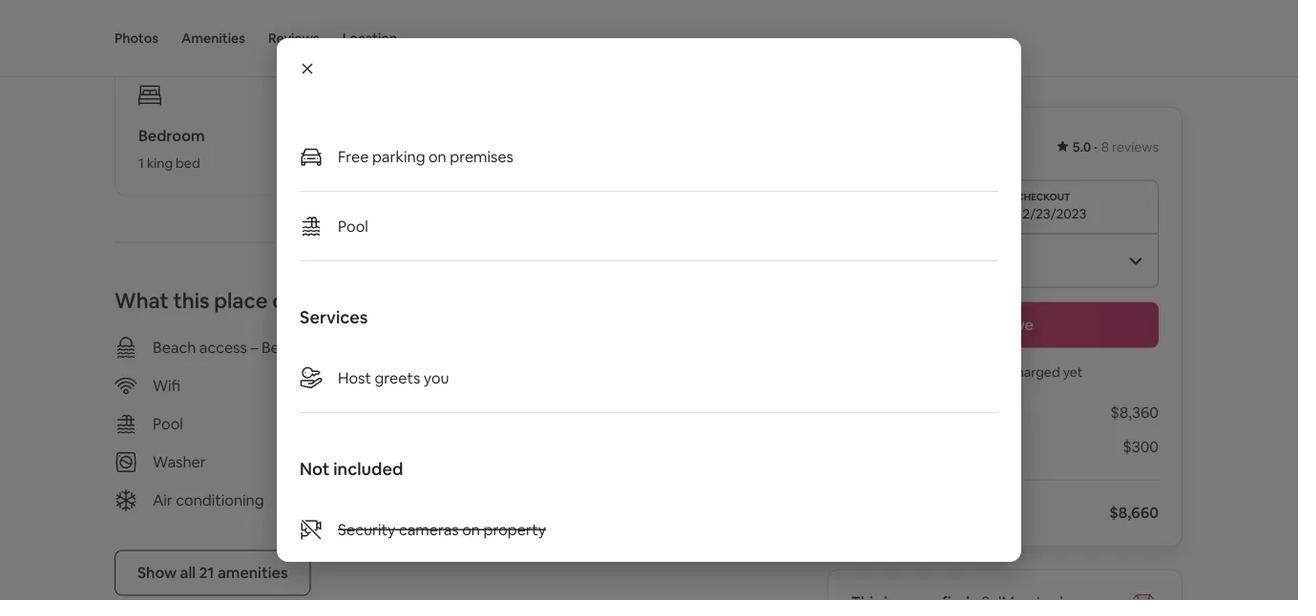 Task type: describe. For each thing, give the bounding box(es) containing it.
air conditioning
[[153, 491, 264, 510]]

yet
[[1064, 363, 1084, 381]]

$8,360
[[1111, 403, 1160, 423]]

amenities
[[218, 563, 288, 583]]

bedroom 1 king bed
[[138, 126, 205, 171]]

host greets you
[[338, 368, 449, 388]]

be
[[991, 363, 1007, 381]]

security
[[338, 520, 396, 540]]

where you'll sleep
[[115, 11, 294, 38]]

2 1 from the left
[[352, 154, 357, 171]]

beach access – beachfront
[[153, 338, 340, 358]]

bedroom
[[138, 126, 205, 146]]

cameras
[[399, 520, 459, 540]]

reviews
[[268, 30, 320, 47]]

what this place offers dialog
[[277, 38, 1022, 601]]

reserve
[[977, 315, 1034, 335]]

show all 21 amenities button
[[115, 551, 311, 596]]

5.0
[[1073, 138, 1092, 156]]

on for cameras
[[463, 520, 480, 540]]

nights
[[924, 403, 967, 423]]

$1,393 x 6 nights
[[852, 403, 967, 423]]

photos button
[[115, 0, 159, 76]]

show all 21 amenities
[[138, 563, 288, 583]]

$1,393 x 6 nights button
[[852, 403, 967, 423]]

reserve button
[[852, 302, 1160, 348]]

access
[[199, 338, 247, 358]]

photos
[[115, 30, 159, 47]]

sofa
[[360, 154, 386, 171]]

air
[[153, 491, 173, 510]]

$8,660
[[1110, 503, 1160, 523]]

what this place offers
[[115, 287, 331, 315]]

reviews button
[[268, 0, 320, 76]]

king
[[147, 154, 173, 171]]

–
[[251, 338, 258, 358]]

beachfront
[[262, 338, 340, 358]]

pool inside what this place offers dialog
[[338, 216, 368, 236]]

free
[[338, 147, 369, 166]]

1 sofa bed
[[352, 154, 414, 171]]

free parking on premises
[[338, 147, 514, 166]]

5.0 · 8 reviews
[[1073, 138, 1160, 156]]

location button
[[343, 0, 398, 76]]

sleep
[[241, 11, 294, 38]]

not
[[300, 458, 330, 481]]

where
[[115, 11, 181, 38]]

washer
[[153, 453, 206, 472]]

x
[[900, 403, 908, 423]]

what
[[115, 287, 169, 315]]



Task type: vqa. For each thing, say whether or not it's contained in the screenshot.
On: in the Feedback On: Email Edit
no



Task type: locate. For each thing, give the bounding box(es) containing it.
0 vertical spatial pool
[[338, 216, 368, 236]]

amenities
[[181, 30, 245, 47]]

offers
[[272, 287, 331, 315]]

beach
[[153, 338, 196, 358]]

1 bed from the left
[[176, 154, 200, 171]]

1 vertical spatial pool
[[153, 414, 183, 434]]

0 vertical spatial on
[[429, 147, 447, 166]]

0 horizontal spatial 1
[[138, 154, 144, 171]]

location
[[343, 30, 398, 47]]

wifi
[[153, 376, 181, 396]]

pool down "sofa"
[[338, 216, 368, 236]]

all
[[180, 563, 196, 583]]

you
[[928, 363, 950, 381]]

charged
[[1010, 363, 1061, 381]]

bed right king
[[176, 154, 200, 171]]

you'll
[[185, 11, 236, 38]]

reviews
[[1113, 138, 1160, 156]]

bed
[[176, 154, 200, 171], [389, 154, 414, 171]]

1 vertical spatial on
[[463, 520, 480, 540]]

8
[[1102, 138, 1110, 156]]

on right cameras
[[463, 520, 480, 540]]

premises
[[450, 147, 514, 166]]

not included
[[300, 458, 403, 481]]

bed right "sofa"
[[389, 154, 414, 171]]

1 horizontal spatial bed
[[389, 154, 414, 171]]

on right parking on the top of the page
[[429, 147, 447, 166]]

pool
[[338, 216, 368, 236], [153, 414, 183, 434]]

1
[[138, 154, 144, 171], [352, 154, 357, 171]]

0 horizontal spatial on
[[429, 147, 447, 166]]

$300
[[1123, 437, 1160, 457]]

1 inside the bedroom 1 king bed
[[138, 154, 144, 171]]

on
[[429, 147, 447, 166], [463, 520, 480, 540]]

place
[[214, 287, 268, 315]]

you won't be charged yet
[[928, 363, 1084, 381]]

12/23/2023
[[1018, 205, 1087, 222]]

greets
[[375, 368, 421, 388]]

included
[[334, 458, 403, 481]]

6
[[911, 403, 920, 423]]

0 horizontal spatial pool
[[153, 414, 183, 434]]

show
[[138, 563, 177, 583]]

1 horizontal spatial 1
[[352, 154, 357, 171]]

on for parking
[[429, 147, 447, 166]]

bed inside the bedroom 1 king bed
[[176, 154, 200, 171]]

21
[[199, 563, 214, 583]]

1 horizontal spatial pool
[[338, 216, 368, 236]]

1 1 from the left
[[138, 154, 144, 171]]

amenities button
[[181, 0, 245, 76]]

you
[[424, 368, 449, 388]]

2 bed from the left
[[389, 154, 414, 171]]

property
[[484, 520, 546, 540]]

$1,393
[[852, 403, 897, 423]]

1 left king
[[138, 154, 144, 171]]

services
[[300, 307, 368, 329]]

won't
[[953, 363, 988, 381]]

host
[[338, 368, 372, 388]]

security cameras on property
[[338, 520, 546, 540]]

1 horizontal spatial on
[[463, 520, 480, 540]]

parking
[[372, 147, 426, 166]]

0 horizontal spatial bed
[[176, 154, 200, 171]]

pool down wifi at left
[[153, 414, 183, 434]]

this
[[173, 287, 210, 315]]

conditioning
[[176, 491, 264, 510]]

12/23/2023 button
[[852, 180, 1160, 234]]

1 left "sofa"
[[352, 154, 357, 171]]

·
[[1095, 138, 1098, 156]]



